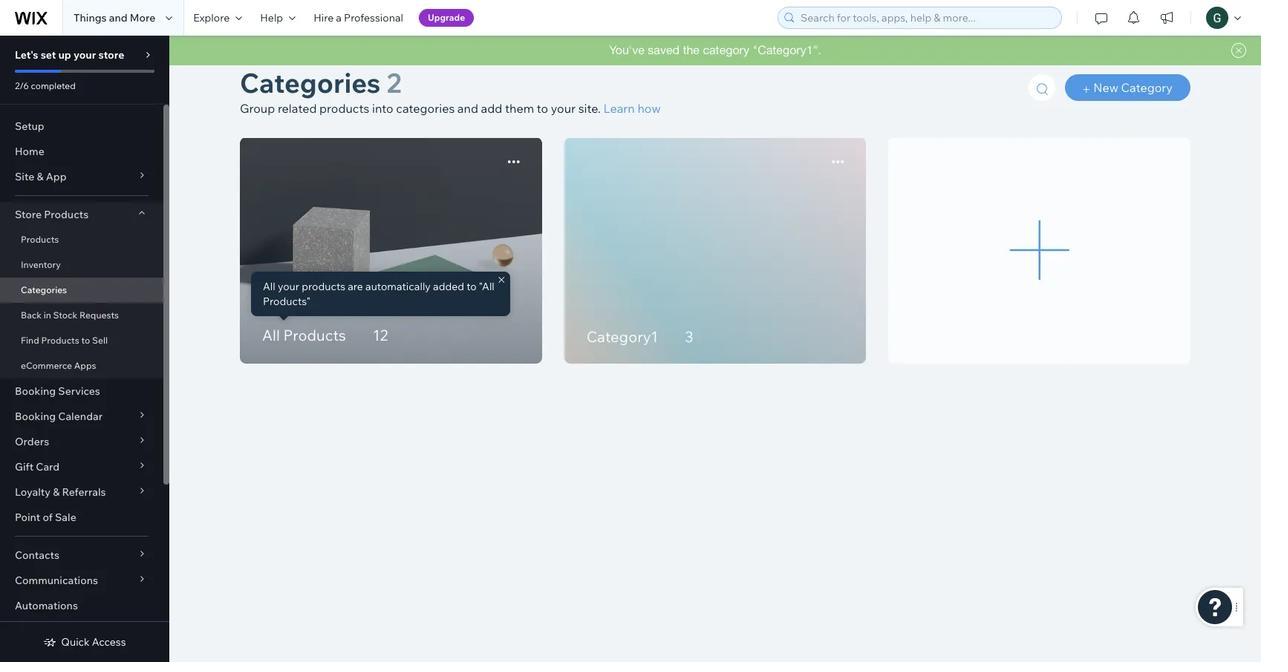Task type: locate. For each thing, give the bounding box(es) containing it.
0 horizontal spatial &
[[37, 170, 44, 184]]

and left add
[[458, 101, 478, 116]]

booking down ecommerce
[[15, 385, 56, 398]]

& inside "site & app" popup button
[[37, 170, 44, 184]]

0 vertical spatial all
[[263, 280, 275, 293]]

to right the them
[[537, 101, 548, 116]]

categories down inventory
[[21, 285, 67, 296]]

categories for categories 2
[[240, 66, 381, 100]]

1 vertical spatial products
[[302, 280, 346, 293]]

group
[[240, 101, 275, 116]]

learn
[[604, 101, 635, 116]]

products down products"
[[283, 326, 346, 345]]

to
[[537, 101, 548, 116], [467, 280, 477, 293], [81, 335, 90, 346]]

1 vertical spatial all
[[262, 326, 280, 345]]

ecommerce apps link
[[0, 354, 163, 379]]

products up inventory
[[21, 234, 59, 245]]

and
[[109, 11, 128, 25], [458, 101, 478, 116]]

in
[[44, 310, 51, 321]]

new category link
[[1066, 74, 1191, 101]]

booking
[[15, 385, 56, 398], [15, 410, 56, 423]]

0 vertical spatial to
[[537, 101, 548, 116]]

categories inside sidebar element
[[21, 285, 67, 296]]

products down categories 2
[[320, 101, 370, 116]]

contacts
[[15, 549, 59, 562]]

2 vertical spatial your
[[278, 280, 299, 293]]

your up products"
[[278, 280, 299, 293]]

3
[[685, 328, 694, 346]]

explore
[[193, 11, 230, 25]]

& for loyalty
[[53, 486, 60, 499]]

back in stock requests link
[[0, 303, 163, 328]]

categories 2
[[240, 66, 402, 100]]

products inside dropdown button
[[44, 208, 89, 221]]

let's
[[15, 48, 38, 62]]

products left are
[[302, 280, 346, 293]]

0 vertical spatial your
[[74, 48, 96, 62]]

products up products link
[[44, 208, 89, 221]]

all inside all your products are automatically added to "all products"
[[263, 280, 275, 293]]

Search for tools, apps, help & more... field
[[796, 7, 1057, 28]]

products
[[320, 101, 370, 116], [302, 280, 346, 293]]

1 vertical spatial categories
[[21, 285, 67, 296]]

0 horizontal spatial and
[[109, 11, 128, 25]]

saved
[[648, 43, 680, 56]]

orders button
[[0, 429, 163, 455]]

new
[[1094, 80, 1119, 95]]

products for store products
[[44, 208, 89, 221]]

your
[[74, 48, 96, 62], [551, 101, 576, 116], [278, 280, 299, 293]]

1 vertical spatial booking
[[15, 410, 56, 423]]

to inside sidebar element
[[81, 335, 90, 346]]

1 horizontal spatial to
[[467, 280, 477, 293]]

0 horizontal spatial categories
[[21, 285, 67, 296]]

categories
[[240, 66, 381, 100], [21, 285, 67, 296]]

site & app
[[15, 170, 67, 184]]

12
[[373, 326, 388, 345]]

set
[[41, 48, 56, 62]]

categories up related
[[240, 66, 381, 100]]

app
[[46, 170, 67, 184]]

point
[[15, 511, 40, 525]]

products inside all your products are automatically added to "all products"
[[302, 280, 346, 293]]

quick access
[[61, 636, 126, 649]]

the
[[683, 43, 700, 56]]

your left site.
[[551, 101, 576, 116]]

0 vertical spatial booking
[[15, 385, 56, 398]]

booking calendar
[[15, 410, 103, 423]]

point of sale link
[[0, 505, 163, 530]]

1 horizontal spatial your
[[278, 280, 299, 293]]

products for all products
[[283, 326, 346, 345]]

booking up orders
[[15, 410, 56, 423]]

0 horizontal spatial your
[[74, 48, 96, 62]]

1 vertical spatial &
[[53, 486, 60, 499]]

&
[[37, 170, 44, 184], [53, 486, 60, 499]]

site
[[15, 170, 34, 184]]

your right up
[[74, 48, 96, 62]]

1 horizontal spatial &
[[53, 486, 60, 499]]

1 horizontal spatial categories
[[240, 66, 381, 100]]

requests
[[80, 310, 119, 321]]

hire
[[314, 11, 334, 25]]

0 vertical spatial &
[[37, 170, 44, 184]]

setup
[[15, 120, 44, 133]]

new category
[[1094, 80, 1173, 95]]

1 booking from the top
[[15, 385, 56, 398]]

all up products"
[[263, 280, 275, 293]]

2 vertical spatial to
[[81, 335, 90, 346]]

products
[[44, 208, 89, 221], [21, 234, 59, 245], [283, 326, 346, 345], [41, 335, 79, 346]]

to left "all
[[467, 280, 477, 293]]

categories
[[396, 101, 455, 116]]

all for all products
[[262, 326, 280, 345]]

communications button
[[0, 568, 163, 594]]

2 booking from the top
[[15, 410, 56, 423]]

& right loyalty
[[53, 486, 60, 499]]

categories link
[[0, 278, 163, 303]]

products for your
[[302, 280, 346, 293]]

and left more
[[109, 11, 128, 25]]

learn how link
[[604, 101, 661, 116]]

booking calendar button
[[0, 404, 163, 429]]

orders
[[15, 435, 49, 449]]

gift card button
[[0, 455, 163, 480]]

1 horizontal spatial and
[[458, 101, 478, 116]]

products up ecommerce apps
[[41, 335, 79, 346]]

category
[[703, 43, 750, 56]]

related
[[278, 101, 317, 116]]

booking inside popup button
[[15, 410, 56, 423]]

category1
[[587, 328, 658, 346]]

gift
[[15, 461, 34, 474]]

professional
[[344, 11, 403, 25]]

1 vertical spatial to
[[467, 280, 477, 293]]

& right site
[[37, 170, 44, 184]]

2 horizontal spatial your
[[551, 101, 576, 116]]

0 vertical spatial products
[[320, 101, 370, 116]]

sell
[[92, 335, 108, 346]]

loyalty
[[15, 486, 51, 499]]

a
[[336, 11, 342, 25]]

all down products"
[[262, 326, 280, 345]]

into
[[372, 101, 394, 116]]

calendar
[[58, 410, 103, 423]]

products"
[[263, 295, 311, 308]]

0 vertical spatial categories
[[240, 66, 381, 100]]

you've
[[609, 43, 645, 56]]

0 horizontal spatial to
[[81, 335, 90, 346]]

all
[[263, 280, 275, 293], [262, 326, 280, 345]]

to left sell
[[81, 335, 90, 346]]

your inside all your products are automatically added to "all products"
[[278, 280, 299, 293]]

site & app button
[[0, 164, 163, 189]]

& inside loyalty & referrals 'popup button'
[[53, 486, 60, 499]]



Task type: describe. For each thing, give the bounding box(es) containing it.
find products to sell link
[[0, 328, 163, 354]]

all for all your products are automatically added to "all products"
[[263, 280, 275, 293]]

2 horizontal spatial to
[[537, 101, 548, 116]]

how
[[638, 101, 661, 116]]

booking services
[[15, 385, 100, 398]]

booking for booking calendar
[[15, 410, 56, 423]]

completed
[[31, 80, 76, 91]]

booking services link
[[0, 379, 163, 404]]

upgrade button
[[419, 9, 474, 27]]

all products
[[262, 326, 346, 345]]

"all
[[479, 280, 495, 293]]

point of sale
[[15, 511, 76, 525]]

to inside all your products are automatically added to "all products"
[[467, 280, 477, 293]]

products for find products to sell
[[41, 335, 79, 346]]

contacts button
[[0, 543, 163, 568]]

loyalty & referrals
[[15, 486, 106, 499]]

stock
[[53, 310, 78, 321]]

0 vertical spatial and
[[109, 11, 128, 25]]

group related products into categories and add them to your site. learn how
[[240, 101, 661, 116]]

inventory link
[[0, 253, 163, 278]]

site.
[[578, 101, 601, 116]]

products for related
[[320, 101, 370, 116]]

loyalty & referrals button
[[0, 480, 163, 505]]

of
[[43, 511, 53, 525]]

hire a professional link
[[305, 0, 412, 36]]

upgrade
[[428, 12, 465, 23]]

back in stock requests
[[21, 310, 119, 321]]

your inside sidebar element
[[74, 48, 96, 62]]

gift card
[[15, 461, 60, 474]]

home link
[[0, 139, 163, 164]]

card
[[36, 461, 60, 474]]

categories for categories
[[21, 285, 67, 296]]

2/6
[[15, 80, 29, 91]]

& for site
[[37, 170, 44, 184]]

automations link
[[0, 594, 163, 619]]

store
[[15, 208, 42, 221]]

sale
[[55, 511, 76, 525]]

1 vertical spatial and
[[458, 101, 478, 116]]

automations
[[15, 600, 78, 613]]

hire a professional
[[314, 11, 403, 25]]

quick
[[61, 636, 90, 649]]

ecommerce apps
[[21, 360, 96, 371]]

quick access button
[[43, 636, 126, 649]]

let's set up your store
[[15, 48, 124, 62]]

you've saved the category "category1".
[[609, 43, 822, 56]]

ecommerce
[[21, 360, 72, 371]]

up
[[58, 48, 71, 62]]

referrals
[[62, 486, 106, 499]]

store
[[98, 48, 124, 62]]

communications
[[15, 574, 98, 588]]

2
[[387, 66, 402, 100]]

access
[[92, 636, 126, 649]]

home
[[15, 145, 44, 158]]

apps
[[74, 360, 96, 371]]

things and more
[[74, 11, 156, 25]]

setup link
[[0, 114, 163, 139]]

store products
[[15, 208, 89, 221]]

2/6 completed
[[15, 80, 76, 91]]

find products to sell
[[21, 335, 108, 346]]

inventory
[[21, 259, 61, 270]]

products link
[[0, 227, 163, 253]]

services
[[58, 385, 100, 398]]

added
[[433, 280, 464, 293]]

them
[[505, 101, 534, 116]]

add
[[481, 101, 503, 116]]

category
[[1122, 80, 1173, 95]]

"category1".
[[753, 43, 822, 56]]

are
[[348, 280, 363, 293]]

automatically
[[366, 280, 431, 293]]

sidebar element
[[0, 36, 169, 663]]

store products button
[[0, 202, 163, 227]]

help button
[[251, 0, 305, 36]]

things
[[74, 11, 107, 25]]

all your products are automatically added to "all products"
[[263, 280, 495, 308]]

more
[[130, 11, 156, 25]]

back
[[21, 310, 42, 321]]

find
[[21, 335, 39, 346]]

1 vertical spatial your
[[551, 101, 576, 116]]

booking for booking services
[[15, 385, 56, 398]]



Task type: vqa. For each thing, say whether or not it's contained in the screenshot.
Use corresponding to Online
no



